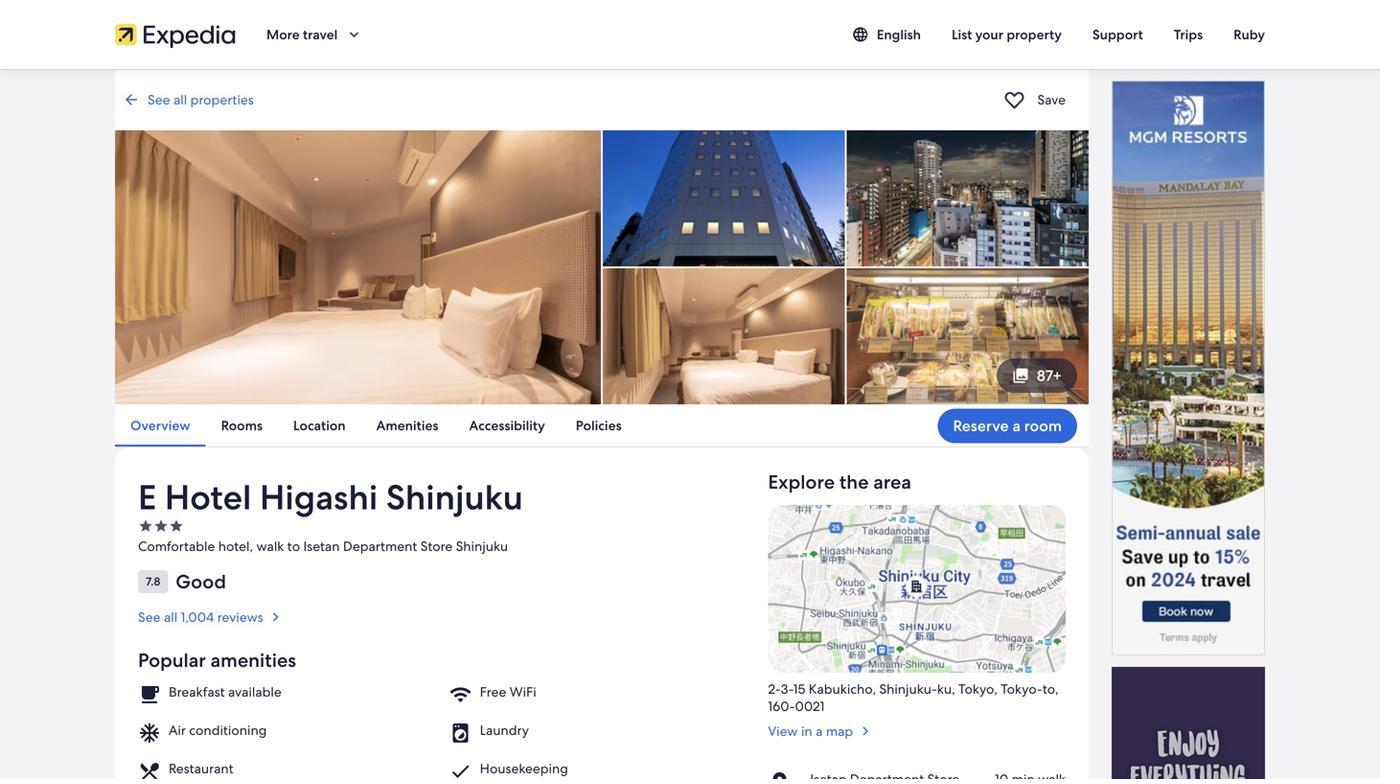 Task type: describe. For each thing, give the bounding box(es) containing it.
3-
[[781, 680, 793, 698]]

cafe image
[[847, 268, 1089, 405]]

15
[[793, 680, 805, 698]]

leading image
[[1012, 367, 1029, 384]]

accessibility link
[[454, 405, 560, 447]]

small image
[[852, 26, 877, 43]]

accessibility
[[469, 417, 545, 434]]

walk
[[256, 537, 284, 555]]

see all properties
[[148, 91, 254, 108]]

isetan
[[303, 537, 340, 555]]

reviews
[[217, 608, 263, 626]]

reserve a room
[[953, 416, 1062, 436]]

english
[[877, 26, 921, 43]]

more travel button
[[251, 17, 378, 52]]

trips link
[[1158, 17, 1218, 52]]

comfortable hotel, walk to isetan department store shinjuku
[[138, 537, 508, 555]]

support
[[1092, 26, 1143, 43]]

view in a map
[[768, 722, 853, 740]]

explore the area
[[768, 470, 911, 495]]

expedia logo image
[[115, 21, 236, 48]]

7.8
[[146, 574, 160, 589]]

shinjuku-
[[879, 680, 937, 698]]

medium image
[[857, 722, 874, 740]]

travel
[[303, 26, 338, 43]]

popular location image
[[768, 770, 803, 779]]

kabukicho,
[[809, 680, 876, 698]]

good
[[176, 569, 226, 594]]

ku,
[[937, 680, 955, 698]]

list
[[952, 26, 972, 43]]

support link
[[1077, 17, 1158, 52]]

tokyo,
[[958, 680, 998, 698]]

2 xsmall image from the left
[[169, 518, 184, 534]]

your
[[975, 26, 1003, 43]]

higashi
[[260, 475, 378, 520]]

ruby
[[1234, 26, 1265, 43]]

list containing overview
[[115, 405, 1089, 447]]

hotel
[[165, 475, 251, 520]]

1 horizontal spatial a
[[1013, 416, 1021, 436]]

0 horizontal spatial twin room - non-smoking | down comforters, pillowtop beds, desk, blackout drapes image
[[115, 130, 601, 405]]

policies link
[[560, 405, 637, 447]]

area
[[873, 470, 911, 495]]

trailing image
[[345, 26, 363, 43]]

properties
[[190, 91, 254, 108]]

overview link
[[115, 405, 206, 447]]

property
[[1007, 26, 1062, 43]]

map
[[826, 722, 853, 740]]

reserve
[[953, 416, 1009, 436]]

air
[[169, 722, 186, 739]]

overview
[[130, 417, 190, 434]]

reserve a room button
[[938, 409, 1077, 443]]

tokyo-
[[1001, 680, 1043, 698]]

amenities
[[376, 417, 438, 434]]

1 xsmall image from the left
[[138, 518, 153, 534]]

rooms
[[221, 417, 263, 434]]

popular amenities
[[138, 648, 296, 673]]

amenities
[[210, 648, 296, 673]]

available
[[228, 683, 282, 700]]

1 vertical spatial a
[[816, 722, 823, 740]]

english button
[[837, 17, 936, 52]]

room
[[1024, 416, 1062, 436]]

e hotel higashi shinjuku
[[138, 475, 523, 520]]

comfortable
[[138, 537, 215, 555]]

the
[[839, 470, 869, 495]]

rooms link
[[206, 405, 278, 447]]



Task type: vqa. For each thing, say whether or not it's contained in the screenshot.
Amenities
yes



Task type: locate. For each thing, give the bounding box(es) containing it.
view in a map button
[[768, 715, 1066, 740]]

0 vertical spatial shinjuku
[[386, 475, 523, 520]]

twin room - non-smoking | down comforters, pillowtop beds, desk, blackout drapes image
[[115, 130, 601, 405], [603, 268, 845, 405]]

more
[[266, 26, 300, 43]]

laundry
[[480, 722, 529, 739]]

shinjuku
[[386, 475, 523, 520], [456, 537, 508, 555]]

wifi
[[510, 683, 536, 700]]

in
[[801, 722, 812, 740]]

1 vertical spatial shinjuku
[[456, 537, 508, 555]]

location link
[[278, 405, 361, 447]]

shinjuku up store
[[386, 475, 523, 520]]

save
[[1037, 91, 1066, 108]]

breakfast available
[[169, 683, 282, 700]]

ruby button
[[1218, 17, 1280, 52]]

all left 1,004 at bottom
[[164, 608, 177, 626]]

2-3-15 kabukicho, shinjuku-ku, tokyo, tokyo-to, 160-0021
[[768, 680, 1059, 715]]

see all 1,004 reviews button
[[138, 601, 745, 626]]

air conditioning
[[169, 722, 267, 739]]

explore
[[768, 470, 835, 495]]

store
[[421, 537, 453, 555]]

1 vertical spatial see
[[138, 608, 161, 626]]

good element
[[176, 569, 226, 594]]

0 vertical spatial see
[[148, 91, 170, 108]]

all
[[173, 91, 187, 108], [164, 608, 177, 626]]

0 vertical spatial a
[[1013, 416, 1021, 436]]

front of property - evening/night image
[[603, 130, 845, 266]]

all for 1,004
[[164, 608, 177, 626]]

87+
[[1037, 366, 1062, 386]]

list your property
[[952, 26, 1062, 43]]

see
[[148, 91, 170, 108], [138, 608, 161, 626]]

a left "room"
[[1013, 416, 1021, 436]]

map image
[[768, 505, 1066, 673]]

1 vertical spatial all
[[164, 608, 177, 626]]

to,
[[1043, 680, 1059, 698]]

city view image
[[847, 130, 1089, 266]]

more travel
[[266, 26, 338, 43]]

list your property link
[[936, 17, 1077, 52]]

amenities link
[[361, 405, 454, 447]]

1,004
[[181, 608, 214, 626]]

free wifi
[[480, 683, 536, 700]]

xsmall image
[[153, 518, 169, 534]]

medium image
[[267, 608, 284, 626]]

all left properties
[[173, 91, 187, 108]]

160-
[[768, 698, 795, 715]]

a right in
[[816, 722, 823, 740]]

0021
[[795, 698, 825, 715]]

popular
[[138, 648, 206, 673]]

free
[[480, 683, 506, 700]]

conditioning
[[189, 722, 267, 739]]

0 vertical spatial all
[[173, 91, 187, 108]]

see right "directional" image
[[148, 91, 170, 108]]

trips
[[1174, 26, 1203, 43]]

view
[[768, 722, 798, 740]]

see down 7.8
[[138, 608, 161, 626]]

to
[[287, 537, 300, 555]]

hotel,
[[218, 537, 253, 555]]

all inside button
[[164, 608, 177, 626]]

list
[[115, 405, 1089, 447]]

housekeeping
[[480, 760, 568, 777]]

policies
[[576, 417, 622, 434]]

see inside button
[[138, 608, 161, 626]]

Save property to a trip checkbox
[[999, 84, 1030, 115]]

directional image
[[123, 91, 140, 108]]

breakfast
[[169, 683, 225, 700]]

see all properties link
[[123, 91, 991, 108]]

location
[[293, 417, 346, 434]]

see all 1,004 reviews
[[138, 608, 263, 626]]

restaurant
[[169, 760, 233, 777]]

department
[[343, 537, 417, 555]]

see for see all 1,004 reviews
[[138, 608, 161, 626]]

0 horizontal spatial xsmall image
[[138, 518, 153, 534]]

0 horizontal spatial a
[[816, 722, 823, 740]]

all for properties
[[173, 91, 187, 108]]

1 horizontal spatial twin room - non-smoking | down comforters, pillowtop beds, desk, blackout drapes image
[[603, 268, 845, 405]]

a
[[1013, 416, 1021, 436], [816, 722, 823, 740]]

2-
[[768, 680, 781, 698]]

xsmall image
[[138, 518, 153, 534], [169, 518, 184, 534]]

shinjuku right store
[[456, 537, 508, 555]]

e
[[138, 475, 156, 520]]

87+ button
[[997, 359, 1077, 393]]

see for see all properties
[[148, 91, 170, 108]]

1 horizontal spatial xsmall image
[[169, 518, 184, 534]]



